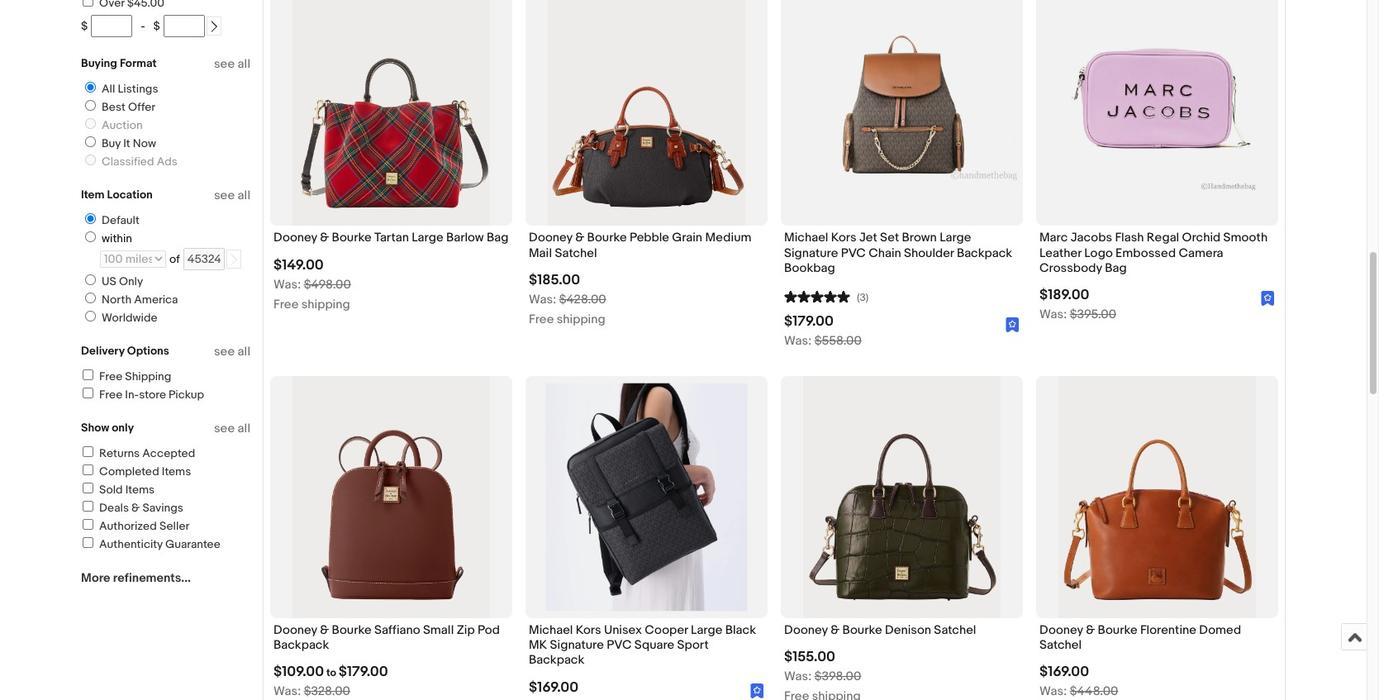 Task type: locate. For each thing, give the bounding box(es) containing it.
& inside dooney & bourke pebble grain medium mail satchel
[[576, 230, 585, 246]]

backpack inside dooney & bourke saffiano small zip pod backpack
[[274, 638, 329, 653]]

satchel inside dooney & bourke denison satchel link
[[934, 622, 977, 638]]

shipping inside $149.00 was: $498.00 free shipping
[[302, 296, 350, 312]]

& up $169.00 was: $448.00
[[1087, 622, 1096, 638]]

2 horizontal spatial backpack
[[957, 245, 1013, 261]]

mk
[[529, 638, 547, 653]]

shipping inside $185.00 was: $428.00 free shipping
[[557, 311, 606, 327]]

1 all from the top
[[238, 56, 250, 72]]

was: inside $109.00 to $179.00 was: $328.00
[[274, 684, 301, 700]]

bourke inside dooney & bourke pebble grain medium mail satchel
[[587, 230, 627, 246]]

bag down flash
[[1105, 260, 1127, 276]]

see for free shipping
[[214, 344, 235, 360]]

[object undefined] image for $189.00
[[1262, 291, 1276, 306]]

& inside dooney & bourke florentine domed satchel
[[1087, 622, 1096, 638]]

was: left $448.00
[[1040, 684, 1068, 700]]

savings
[[143, 501, 183, 515]]

marc
[[1040, 230, 1068, 246]]

see all button for all listings
[[214, 56, 250, 72]]

all for returns accepted
[[238, 421, 250, 437]]

sold items link
[[80, 483, 155, 497]]

in-
[[125, 388, 139, 402]]

$ down the over $45.00 option
[[81, 19, 88, 33]]

dooney & bourke denison satchel link
[[785, 622, 1020, 642]]

North America radio
[[85, 293, 96, 303]]

3 see from the top
[[214, 344, 235, 360]]

$179.00 right to
[[339, 664, 388, 681]]

backpack
[[957, 245, 1013, 261], [274, 638, 329, 653], [529, 653, 585, 668]]

1 horizontal spatial $169.00
[[1040, 664, 1090, 681]]

1 vertical spatial $179.00
[[339, 664, 388, 681]]

satchel up $185.00
[[555, 245, 597, 261]]

see for returns accepted
[[214, 421, 235, 437]]

satchel inside dooney & bourke florentine domed satchel
[[1040, 638, 1082, 653]]

signature right mk
[[550, 638, 604, 653]]

black
[[726, 622, 756, 638]]

Free Shipping checkbox
[[83, 370, 93, 380]]

1 horizontal spatial large
[[691, 622, 723, 638]]

Deals & Savings checkbox
[[83, 501, 93, 512]]

items down accepted
[[162, 465, 191, 479]]

$169.00 for $169.00
[[529, 679, 579, 696]]

michael right pod
[[529, 622, 573, 638]]

dooney & bourke tartan large barlow bag image
[[293, 0, 490, 226]]

1 see all button from the top
[[214, 56, 250, 72]]

shipping down $498.00
[[302, 296, 350, 312]]

large inside michael kors unisex cooper large black mk signature pvc square sport backpack
[[691, 622, 723, 638]]

& right mail
[[576, 230, 585, 246]]

1 horizontal spatial backpack
[[529, 653, 585, 668]]

pvc left square
[[607, 638, 632, 653]]

kors left jet
[[832, 230, 857, 246]]

large for $169.00
[[691, 622, 723, 638]]

& up $155.00
[[831, 622, 840, 638]]

Best Offer radio
[[85, 100, 96, 111]]

bourke for $169.00
[[1098, 622, 1138, 638]]

0 horizontal spatial $169.00
[[529, 679, 579, 696]]

see all button for default
[[214, 188, 250, 203]]

3 see all button from the top
[[214, 344, 250, 360]]

bourke inside dooney & bourke florentine domed satchel
[[1098, 622, 1138, 638]]

dooney for $149.00
[[274, 230, 317, 246]]

4 see all from the top
[[214, 421, 250, 437]]

michael for signature
[[785, 230, 829, 246]]

1 horizontal spatial $
[[153, 19, 160, 33]]

dooney up $149.00
[[274, 230, 317, 246]]

leather
[[1040, 245, 1082, 261]]

dooney up $169.00 was: $448.00
[[1040, 622, 1084, 638]]

kors for pvc
[[832, 230, 857, 246]]

$ for minimum value text field
[[81, 19, 88, 33]]

3 see all from the top
[[214, 344, 250, 360]]

bourke left saffiano
[[332, 622, 372, 638]]

& up $149.00
[[320, 230, 329, 246]]

deals
[[99, 501, 129, 515]]

1 vertical spatial signature
[[550, 638, 604, 653]]

0 vertical spatial pvc
[[841, 245, 866, 261]]

kors inside michael kors unisex cooper large black mk signature pvc square sport backpack
[[576, 622, 602, 638]]

format
[[120, 56, 157, 70]]

large right the tartan
[[412, 230, 444, 246]]

[object undefined] image
[[1262, 290, 1276, 306], [1262, 291, 1276, 306], [1006, 317, 1020, 333], [1006, 318, 1020, 333], [751, 683, 765, 698]]

michael kors unisex cooper large black mk signature pvc square sport backpack image
[[526, 376, 768, 618]]

1 horizontal spatial shipping
[[557, 311, 606, 327]]

buy it now
[[102, 136, 156, 150]]

4 see all button from the top
[[214, 421, 250, 437]]

0 vertical spatial bag
[[487, 230, 509, 246]]

offer
[[128, 100, 155, 114]]

& for $169.00
[[1087, 622, 1096, 638]]

bag
[[487, 230, 509, 246], [1105, 260, 1127, 276]]

bourke inside dooney & bourke saffiano small zip pod backpack
[[332, 622, 372, 638]]

& inside dooney & bourke saffiano small zip pod backpack
[[320, 622, 329, 638]]

satchel up $169.00 was: $448.00
[[1040, 638, 1082, 653]]

2 see all from the top
[[214, 188, 250, 203]]

was: down $189.00
[[1040, 307, 1068, 322]]

authenticity guarantee link
[[80, 537, 221, 551]]

to
[[327, 667, 336, 680]]

only
[[119, 274, 143, 289]]

dooney up $185.00
[[529, 230, 573, 246]]

large right brown
[[940, 230, 972, 246]]

0 horizontal spatial large
[[412, 230, 444, 246]]

satchel right denison
[[934, 622, 977, 638]]

now
[[133, 136, 156, 150]]

kors
[[832, 230, 857, 246], [576, 622, 602, 638]]

michael kors jet set brown large signature pvc chain shoulder backpack bookbag
[[785, 230, 1013, 276]]

2 see from the top
[[214, 188, 235, 203]]

kors inside michael kors jet set brown large signature pvc chain shoulder backpack bookbag
[[832, 230, 857, 246]]

see for all listings
[[214, 56, 235, 72]]

1 horizontal spatial kors
[[832, 230, 857, 246]]

4 see from the top
[[214, 421, 235, 437]]

all
[[102, 82, 115, 96]]

0 horizontal spatial backpack
[[274, 638, 329, 653]]

bourke left denison
[[843, 622, 883, 638]]

was: down $149.00
[[274, 277, 301, 292]]

Classified Ads radio
[[85, 155, 96, 165]]

1 vertical spatial kors
[[576, 622, 602, 638]]

item location
[[81, 188, 153, 202]]

1 $ from the left
[[81, 19, 88, 33]]

0 vertical spatial items
[[162, 465, 191, 479]]

see all button
[[214, 56, 250, 72], [214, 188, 250, 203], [214, 344, 250, 360], [214, 421, 250, 437]]

dooney inside dooney & bourke florentine domed satchel
[[1040, 622, 1084, 638]]

signature inside michael kors jet set brown large signature pvc chain shoulder backpack bookbag
[[785, 245, 839, 261]]

Authorized Seller checkbox
[[83, 519, 93, 530]]

smooth
[[1224, 230, 1268, 246]]

bourke left 'florentine'
[[1098, 622, 1138, 638]]

bourke for $149.00
[[332, 230, 372, 246]]

bag right barlow
[[487, 230, 509, 246]]

$
[[81, 19, 88, 33], [153, 19, 160, 33]]

0 horizontal spatial $179.00
[[339, 664, 388, 681]]

dooney & bourke saffiano small zip pod backpack link
[[274, 622, 509, 658]]

0 vertical spatial $179.00
[[785, 313, 834, 330]]

pvc left chain
[[841, 245, 866, 261]]

0 horizontal spatial shipping
[[302, 296, 350, 312]]

US Only radio
[[85, 274, 96, 285]]

free down $149.00
[[274, 296, 299, 312]]

large left black
[[691, 622, 723, 638]]

free shipping link
[[80, 370, 171, 384]]

mail
[[529, 245, 552, 261]]

more refinements... button
[[81, 570, 191, 586]]

bourke
[[332, 230, 372, 246], [587, 230, 627, 246], [332, 622, 372, 638], [843, 622, 883, 638], [1098, 622, 1138, 638]]

1 horizontal spatial $179.00
[[785, 313, 834, 330]]

signature inside michael kors unisex cooper large black mk signature pvc square sport backpack
[[550, 638, 604, 653]]

2 see all button from the top
[[214, 188, 250, 203]]

all for all listings
[[238, 56, 250, 72]]

2 all from the top
[[238, 188, 250, 203]]

0 horizontal spatial satchel
[[555, 245, 597, 261]]

1 horizontal spatial items
[[162, 465, 191, 479]]

1 horizontal spatial michael
[[785, 230, 829, 246]]

was: down $155.00
[[785, 669, 812, 685]]

$169.00 down mk
[[529, 679, 579, 696]]

free shipping
[[99, 370, 171, 384]]

1 horizontal spatial satchel
[[934, 622, 977, 638]]

north
[[102, 293, 132, 307]]

1 see from the top
[[214, 56, 235, 72]]

authorized seller link
[[80, 519, 190, 533]]

michael up bookbag
[[785, 230, 829, 246]]

$189.00
[[1040, 287, 1090, 303]]

was: down $109.00
[[274, 684, 301, 700]]

& up the authorized seller link
[[132, 501, 140, 515]]

michael inside michael kors jet set brown large signature pvc chain shoulder backpack bookbag
[[785, 230, 829, 246]]

us
[[102, 274, 116, 289]]

1 horizontal spatial bag
[[1105, 260, 1127, 276]]

0 horizontal spatial kors
[[576, 622, 602, 638]]

tartan
[[374, 230, 409, 246]]

authorized
[[99, 519, 157, 533]]

pebble
[[630, 230, 670, 246]]

jet
[[860, 230, 878, 246]]

signature up 5 out of 5 stars image on the right
[[785, 245, 839, 261]]

dooney & bourke florentine domed satchel link
[[1040, 622, 1276, 658]]

$ right -
[[153, 19, 160, 33]]

0 vertical spatial signature
[[785, 245, 839, 261]]

items for completed items
[[162, 465, 191, 479]]

1 vertical spatial michael
[[529, 622, 573, 638]]

2 $ from the left
[[153, 19, 160, 33]]

saffiano
[[374, 622, 420, 638]]

seller
[[159, 519, 190, 533]]

1 vertical spatial pvc
[[607, 638, 632, 653]]

0 vertical spatial kors
[[832, 230, 857, 246]]

dooney up $155.00
[[785, 622, 828, 638]]

1 horizontal spatial pvc
[[841, 245, 866, 261]]

auction link
[[79, 118, 146, 132]]

set
[[881, 230, 900, 246]]

dooney & bourke tartan large barlow bag link
[[274, 230, 509, 250]]

$149.00
[[274, 257, 324, 273]]

0 horizontal spatial items
[[125, 483, 155, 497]]

4 all from the top
[[238, 421, 250, 437]]

location
[[107, 188, 153, 202]]

0 horizontal spatial pvc
[[607, 638, 632, 653]]

shipping down $428.00
[[557, 311, 606, 327]]

$179.00 up was: $558.00
[[785, 313, 834, 330]]

1 vertical spatial items
[[125, 483, 155, 497]]

$428.00
[[559, 292, 607, 307]]

florentine
[[1141, 622, 1197, 638]]

large inside the dooney & bourke tartan large barlow bag link
[[412, 230, 444, 246]]

dooney & bourke florentine domed satchel
[[1040, 622, 1242, 653]]

dooney
[[274, 230, 317, 246], [529, 230, 573, 246], [274, 622, 317, 638], [785, 622, 828, 638], [1040, 622, 1084, 638]]

0 horizontal spatial $
[[81, 19, 88, 33]]

backpack inside michael kors jet set brown large signature pvc chain shoulder backpack bookbag
[[957, 245, 1013, 261]]

dooney & bourke pebble grain medium mail satchel link
[[529, 230, 765, 265]]

dooney inside dooney & bourke saffiano small zip pod backpack
[[274, 622, 317, 638]]

Completed Items checkbox
[[83, 465, 93, 475]]

more
[[81, 570, 110, 586]]

embossed
[[1116, 245, 1176, 261]]

1 horizontal spatial signature
[[785, 245, 839, 261]]

signature
[[785, 245, 839, 261], [550, 638, 604, 653]]

large for $149.00
[[412, 230, 444, 246]]

Auction radio
[[85, 118, 96, 129]]

was: down $185.00
[[529, 292, 557, 307]]

dooney inside dooney & bourke pebble grain medium mail satchel
[[529, 230, 573, 246]]

Returns Accepted checkbox
[[83, 446, 93, 457]]

north america
[[102, 293, 178, 307]]

items up deals & savings
[[125, 483, 155, 497]]

1 see all from the top
[[214, 56, 250, 72]]

0 horizontal spatial signature
[[550, 638, 604, 653]]

best offer
[[102, 100, 155, 114]]

bourke left the tartan
[[332, 230, 372, 246]]

denison
[[885, 622, 932, 638]]

shipping
[[125, 370, 171, 384]]

dooney & bourke pebble grain medium mail satchel
[[529, 230, 752, 261]]

michael inside michael kors unisex cooper large black mk signature pvc square sport backpack
[[529, 622, 573, 638]]

item
[[81, 188, 104, 202]]

bourke left pebble on the top left of page
[[587, 230, 627, 246]]

$169.00 up $448.00
[[1040, 664, 1090, 681]]

& for $109.00
[[320, 622, 329, 638]]

0 horizontal spatial michael
[[529, 622, 573, 638]]

dooney up $109.00
[[274, 622, 317, 638]]

$398.00
[[815, 669, 862, 685]]

see all for free shipping
[[214, 344, 250, 360]]

& for $155.00
[[831, 622, 840, 638]]

& up to
[[320, 622, 329, 638]]

3 all from the top
[[238, 344, 250, 360]]

see all for default
[[214, 188, 250, 203]]

2 horizontal spatial satchel
[[1040, 638, 1082, 653]]

classified ads
[[102, 155, 178, 169]]

free down $185.00
[[529, 311, 554, 327]]

$169.00 inside $169.00 was: $448.00
[[1040, 664, 1090, 681]]

all listings
[[102, 82, 158, 96]]

0 vertical spatial michael
[[785, 230, 829, 246]]

1 vertical spatial bag
[[1105, 260, 1127, 276]]

2 horizontal spatial large
[[940, 230, 972, 246]]

chain
[[869, 245, 902, 261]]

see all
[[214, 56, 250, 72], [214, 188, 250, 203], [214, 344, 250, 360], [214, 421, 250, 437]]

kors left unisex
[[576, 622, 602, 638]]

items for sold items
[[125, 483, 155, 497]]



Task type: vqa. For each thing, say whether or not it's contained in the screenshot.
All Listings link
yes



Task type: describe. For each thing, give the bounding box(es) containing it.
Over $45.00 checkbox
[[83, 0, 93, 7]]

worldwide
[[102, 311, 157, 325]]

camera
[[1179, 245, 1224, 261]]

all for default
[[238, 188, 250, 203]]

orchid
[[1183, 230, 1221, 246]]

sold
[[99, 483, 123, 497]]

was: inside $185.00 was: $428.00 free shipping
[[529, 292, 557, 307]]

within radio
[[85, 231, 96, 242]]

bourke for $109.00
[[332, 622, 372, 638]]

marc jacobs flash regal orchid smooth leather logo embossed camera crossbody bag image
[[1037, 0, 1279, 226]]

america
[[134, 293, 178, 307]]

dooney for $169.00
[[1040, 622, 1084, 638]]

jacobs
[[1071, 230, 1113, 246]]

delivery options
[[81, 344, 169, 358]]

dooney for $185.00
[[529, 230, 573, 246]]

dooney & bourke denison satchel image
[[803, 376, 1001, 618]]

sold items
[[99, 483, 155, 497]]

authenticity guarantee
[[99, 537, 221, 551]]

Default radio
[[85, 213, 96, 224]]

shipping for $149.00
[[302, 296, 350, 312]]

buy it now link
[[79, 136, 160, 150]]

buying
[[81, 56, 117, 70]]

deals & savings link
[[80, 501, 183, 515]]

see all button for returns accepted
[[214, 421, 250, 437]]

michael kors unisex cooper large black mk signature pvc square sport backpack
[[529, 622, 756, 668]]

within
[[102, 231, 132, 246]]

options
[[127, 344, 169, 358]]

free right free shipping checkbox
[[99, 370, 123, 384]]

large inside michael kors jet set brown large signature pvc chain shoulder backpack bookbag
[[940, 230, 972, 246]]

was: left $558.00
[[785, 333, 812, 349]]

returns
[[99, 446, 140, 460]]

shipping for $185.00
[[557, 311, 606, 327]]

see all for all listings
[[214, 56, 250, 72]]

was: $558.00
[[785, 333, 862, 349]]

north america link
[[79, 293, 181, 307]]

regal
[[1147, 230, 1180, 246]]

backpack inside michael kors unisex cooper large black mk signature pvc square sport backpack
[[529, 653, 585, 668]]

free inside $149.00 was: $498.00 free shipping
[[274, 296, 299, 312]]

pvc inside michael kors jet set brown large signature pvc chain shoulder backpack bookbag
[[841, 245, 866, 261]]

marc jacobs flash regal orchid smooth leather logo embossed camera crossbody bag
[[1040, 230, 1268, 276]]

pvc inside michael kors unisex cooper large black mk signature pvc square sport backpack
[[607, 638, 632, 653]]

it
[[123, 136, 130, 150]]

[object undefined] image for $179.00
[[1006, 318, 1020, 333]]

$179.00 inside $109.00 to $179.00 was: $328.00
[[339, 664, 388, 681]]

buying format
[[81, 56, 157, 70]]

us only
[[102, 274, 143, 289]]

& for $149.00
[[320, 230, 329, 246]]

all listings link
[[79, 82, 162, 96]]

michael for mk
[[529, 622, 573, 638]]

$498.00
[[304, 277, 351, 292]]

free left in-
[[99, 388, 123, 402]]

All Listings radio
[[85, 82, 96, 93]]

Maximum Value text field
[[164, 15, 205, 37]]

$109.00
[[274, 664, 324, 681]]

accepted
[[142, 446, 195, 460]]

$448.00
[[1070, 684, 1119, 700]]

shoulder
[[905, 245, 954, 261]]

zip
[[457, 622, 475, 638]]

worldwide link
[[79, 311, 161, 325]]

was: inside $169.00 was: $448.00
[[1040, 684, 1068, 700]]

brown
[[902, 230, 937, 246]]

Buy It Now radio
[[85, 136, 96, 147]]

crossbody
[[1040, 260, 1103, 276]]

grain
[[672, 230, 703, 246]]

square
[[635, 638, 675, 653]]

ads
[[157, 155, 178, 169]]

flash
[[1116, 230, 1145, 246]]

dooney & bourke saffiano small zip pod backpack image
[[293, 376, 490, 618]]

Sold Items checkbox
[[83, 483, 93, 494]]

guarantee
[[165, 537, 221, 551]]

bourke for $185.00
[[587, 230, 627, 246]]

michael kors unisex cooper large black mk signature pvc square sport backpack link
[[529, 622, 765, 673]]

buy
[[102, 136, 121, 150]]

was: inside $149.00 was: $498.00 free shipping
[[274, 277, 301, 292]]

dooney & bourke tartan large barlow bag
[[274, 230, 509, 246]]

store
[[139, 388, 166, 402]]

was: inside $155.00 was: $398.00
[[785, 669, 812, 685]]

see all for returns accepted
[[214, 421, 250, 437]]

Authenticity Guarantee checkbox
[[83, 537, 93, 548]]

dooney & bourke denison satchel
[[785, 622, 977, 638]]

unisex
[[604, 622, 642, 638]]

best offer link
[[79, 100, 159, 114]]

marc jacobs flash regal orchid smooth leather logo embossed camera crossbody bag link
[[1040, 230, 1276, 280]]

free in-store pickup
[[99, 388, 204, 402]]

listings
[[118, 82, 158, 96]]

kors for signature
[[576, 622, 602, 638]]

Free In-store Pickup checkbox
[[83, 388, 93, 398]]

Minimum Value text field
[[91, 15, 132, 37]]

submit price range image
[[208, 21, 220, 32]]

completed items link
[[80, 465, 191, 479]]

satchel inside dooney & bourke pebble grain medium mail satchel
[[555, 245, 597, 261]]

45324 text field
[[183, 248, 225, 270]]

$169.00 for $169.00 was: $448.00
[[1040, 664, 1090, 681]]

domed
[[1200, 622, 1242, 638]]

returns accepted link
[[80, 446, 195, 460]]

us only link
[[79, 274, 146, 289]]

see all button for free shipping
[[214, 344, 250, 360]]

see for default
[[214, 188, 235, 203]]

go image
[[228, 254, 240, 266]]

michael kors jet set brown large signature pvc chain shoulder backpack bookbag image
[[781, 24, 1023, 186]]

$169.00 was: $448.00
[[1040, 664, 1119, 700]]

Worldwide radio
[[85, 311, 96, 322]]

show
[[81, 421, 109, 435]]

dooney & bourke florentine domed satchel image
[[1059, 376, 1257, 618]]

$149.00 was: $498.00 free shipping
[[274, 257, 351, 312]]

$109.00 to $179.00 was: $328.00
[[274, 664, 388, 700]]

dooney & bourke pebble grain medium mail satchel image
[[548, 0, 746, 226]]

[object undefined] image
[[751, 682, 765, 698]]

free in-store pickup link
[[80, 388, 204, 402]]

dooney for $155.00
[[785, 622, 828, 638]]

authenticity
[[99, 537, 163, 551]]

all for free shipping
[[238, 344, 250, 360]]

free inside $185.00 was: $428.00 free shipping
[[529, 311, 554, 327]]

$ for maximum value text box on the left of page
[[153, 19, 160, 33]]

of
[[169, 252, 180, 266]]

medium
[[706, 230, 752, 246]]

michael kors jet set brown large signature pvc chain shoulder backpack bookbag link
[[785, 230, 1020, 280]]

& for $185.00
[[576, 230, 585, 246]]

show only
[[81, 421, 134, 435]]

-
[[141, 19, 145, 33]]

classified ads link
[[79, 155, 181, 169]]

[object undefined] image for $169.00
[[751, 683, 765, 698]]

bag inside marc jacobs flash regal orchid smooth leather logo embossed camera crossbody bag
[[1105, 260, 1127, 276]]

$558.00
[[815, 333, 862, 349]]

default
[[102, 213, 140, 227]]

logo
[[1085, 245, 1113, 261]]

0 horizontal spatial bag
[[487, 230, 509, 246]]

dooney for $109.00
[[274, 622, 317, 638]]

delivery
[[81, 344, 125, 358]]

returns accepted
[[99, 446, 195, 460]]

$185.00 was: $428.00 free shipping
[[529, 272, 607, 327]]

authorized seller
[[99, 519, 190, 533]]

5 out of 5 stars image
[[785, 288, 851, 304]]

bourke for $155.00
[[843, 622, 883, 638]]

small
[[423, 622, 454, 638]]

$185.00
[[529, 272, 581, 288]]

barlow
[[446, 230, 484, 246]]

auction
[[102, 118, 143, 132]]



